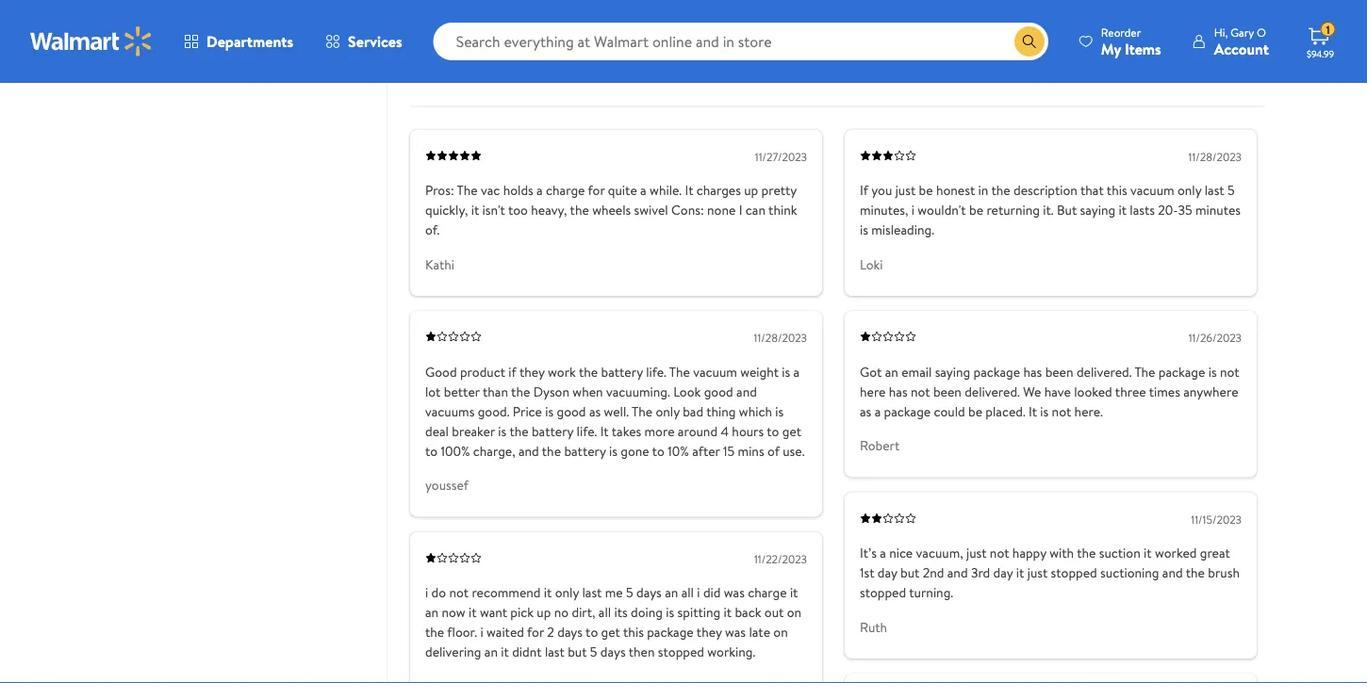 Task type: describe. For each thing, give the bounding box(es) containing it.
placed.
[[986, 402, 1026, 420]]

times
[[1149, 382, 1180, 401]]

only inside the if you just be honest in the description that this vacuum only last 5 minutes, i wouldn't be returning it. but saying it lasts 20-35 minutes is misleading.
[[1178, 181, 1202, 199]]

not down have
[[1052, 402, 1071, 420]]

0 vertical spatial be
[[919, 181, 933, 199]]

look
[[673, 382, 701, 401]]

none
[[707, 201, 736, 219]]

the up look
[[669, 362, 690, 381]]

to down more
[[652, 442, 665, 460]]

but inside i do not recommend it only last me 5 days an all i did was charge it an now it want pick up no dirt,  all its doing is spitting it back out on the floor. i waited for 2 days to get this package they was late on delivering an it didnt last but 5 days then stopped working.
[[568, 643, 587, 661]]

vacuum inside good product if they work the battery life. the vacuum weight is a lot better than the dyson when vacuuming. look good and vacuums good. price is good as well. the only bad thing which is deal breaker is the battery life. it takes more around 4 hours to get to 100% charge, and the battery is gone to 10% after 15 mins of use.
[[693, 362, 737, 381]]

is down dyson
[[545, 402, 554, 420]]

can
[[746, 201, 766, 219]]

no
[[554, 603, 569, 622]]

0 vertical spatial all
[[681, 583, 694, 602]]

a inside it's a nice vacuum, just not happy with the suction it worked great 1st day but 2nd and 3rd day it just stopped suctioning and the brush stopped turning.
[[880, 544, 886, 562]]

here
[[860, 382, 886, 401]]

got an email saying package has been delivered. the package is not here has not been delivered. we have looked three times anywhere as a package could be placed. it is not here.
[[860, 362, 1239, 420]]

reviews
[[440, 63, 489, 83]]

departments
[[206, 31, 293, 52]]

good.
[[478, 402, 510, 420]]

spitting
[[678, 603, 721, 622]]

it inside got an email saying package has been delivered. the package is not here has not been delivered. we have looked three times anywhere as a package could be placed. it is not here.
[[1029, 402, 1037, 420]]

1 vertical spatial just
[[966, 544, 987, 562]]

is inside the if you just be honest in the description that this vacuum only last 5 minutes, i wouldn't be returning it. but saying it lasts 20-35 minutes is misleading.
[[860, 220, 868, 239]]

didnt
[[512, 643, 542, 661]]

this inside i do not recommend it only last me 5 days an all i did was charge it an now it want pick up no dirt,  all its doing is spitting it back out on the floor. i waited for 2 days to get this package they was late on delivering an it didnt last but 5 days then stopped working.
[[623, 623, 644, 641]]

package inside i do not recommend it only last me 5 days an all i did was charge it an now it want pick up no dirt,  all its doing is spitting it back out on the floor. i waited for 2 days to get this package they was late on delivering an it didnt last but 5 days then stopped working.
[[647, 623, 694, 641]]

happy
[[1012, 544, 1046, 562]]

quickly,
[[425, 201, 468, 219]]

minutes
[[1195, 201, 1241, 219]]

reorder my items
[[1101, 24, 1161, 59]]

the inside pros: the vac holds a charge for quite a while. it charges up pretty quickly, it isn't too heavy, the wheels swivel cons: none i can think of.
[[457, 181, 478, 199]]

0 vertical spatial was
[[724, 583, 745, 602]]

5 inside the if you just be honest in the description that this vacuum only last 5 minutes, i wouldn't be returning it. but saying it lasts 20-35 minutes is misleading.
[[1228, 181, 1235, 199]]

0 vertical spatial on
[[787, 603, 801, 622]]

to inside i do not recommend it only last me 5 days an all i did was charge it an now it want pick up no dirt,  all its doing is spitting it back out on the floor. i waited for 2 days to get this package they was late on delivering an it didnt last but 5 days then stopped working.
[[586, 623, 598, 641]]

three
[[1115, 382, 1146, 401]]

1 vertical spatial life.
[[577, 422, 597, 440]]

product
[[460, 362, 505, 381]]

i
[[739, 201, 742, 219]]

a inside good product if they work the battery life. the vacuum weight is a lot better than the dyson when vacuuming. look good and vacuums good. price is good as well. the only bad thing which is deal breaker is the battery life. it takes more around 4 hours to get to 100% charge, and the battery is gone to 10% after 15 mins of use.
[[793, 362, 800, 381]]

20-
[[1158, 201, 1178, 219]]

now
[[442, 603, 465, 622]]

1 horizontal spatial stopped
[[860, 583, 906, 602]]

and left 3rd
[[947, 564, 968, 582]]

which
[[739, 402, 772, 420]]

if you just be honest in the description that this vacuum only last 5 minutes, i wouldn't be returning it. but saying it lasts 20-35 minutes is misleading.
[[860, 181, 1241, 239]]

2nd
[[923, 564, 944, 582]]

100%
[[441, 442, 470, 460]]

honest
[[936, 181, 975, 199]]

this inside the if you just be honest in the description that this vacuum only last 5 minutes, i wouldn't be returning it. but saying it lasts 20-35 minutes is misleading.
[[1107, 181, 1127, 199]]

not inside it's a nice vacuum, just not happy with the suction it worked great 1st day but 2nd and 3rd day it just stopped suctioning and the brush stopped turning.
[[990, 544, 1009, 562]]

35
[[1178, 201, 1192, 219]]

dyson
[[533, 382, 569, 401]]

we
[[1023, 382, 1041, 401]]

isn't
[[482, 201, 505, 219]]

but
[[1057, 201, 1077, 219]]

here.
[[1074, 402, 1103, 420]]

is up charge,
[[498, 422, 507, 440]]

then
[[629, 643, 655, 661]]

youssef
[[425, 476, 469, 494]]

1 vertical spatial last
[[582, 583, 602, 602]]

only inside i do not recommend it only last me 5 days an all i did was charge it an now it want pick up no dirt,  all its doing is spitting it back out on the floor. i waited for 2 days to get this package they was late on delivering an it didnt last but 5 days then stopped working.
[[555, 583, 579, 602]]

wheels
[[592, 201, 631, 219]]

services
[[348, 31, 402, 52]]

for inside pros: the vac holds a charge for quite a while. it charges up pretty quickly, it isn't too heavy, the wheels swivel cons: none i can think of.
[[588, 181, 605, 199]]

that
[[1080, 181, 1104, 199]]

me
[[605, 583, 623, 602]]

well.
[[604, 402, 629, 420]]

package up times
[[1159, 362, 1205, 381]]

out
[[764, 603, 784, 622]]

cons:
[[671, 201, 704, 219]]

got
[[860, 362, 882, 381]]

15
[[723, 442, 735, 460]]

2 horizontal spatial just
[[1027, 564, 1048, 582]]

an down waited
[[484, 643, 498, 661]]

brush
[[1208, 564, 1240, 582]]

around
[[678, 422, 718, 440]]

reorder
[[1101, 24, 1141, 40]]

better
[[444, 382, 480, 401]]

and down worked
[[1162, 564, 1183, 582]]

it down the happy
[[1016, 564, 1024, 582]]

good product if they work the battery life. the vacuum weight is a lot better than the dyson when vacuuming. look good and vacuums good. price is good as well. the only bad thing which is deal breaker is the battery life. it takes more around 4 hours to get to 100% charge, and the battery is gone to 10% after 15 mins of use.
[[425, 362, 805, 460]]

suction
[[1099, 544, 1141, 562]]

it inside pros: the vac holds a charge for quite a while. it charges up pretty quickly, it isn't too heavy, the wheels swivel cons: none i can think of.
[[471, 201, 479, 219]]

it inside pros: the vac holds a charge for quite a while. it charges up pretty quickly, it isn't too heavy, the wheels swivel cons: none i can think of.
[[685, 181, 693, 199]]

it right "now"
[[469, 603, 477, 622]]

email
[[902, 362, 932, 381]]

saying inside the if you just be honest in the description that this vacuum only last 5 minutes, i wouldn't be returning it. but saying it lasts 20-35 minutes is misleading.
[[1080, 201, 1116, 219]]

minutes,
[[860, 201, 908, 219]]

kathi
[[425, 255, 455, 273]]

want
[[480, 603, 507, 622]]

2 horizontal spatial days
[[636, 583, 662, 602]]

0 horizontal spatial good
[[557, 402, 586, 420]]

work
[[548, 362, 576, 381]]

is inside i do not recommend it only last me 5 days an all i did was charge it an now it want pick up no dirt,  all its doing is spitting it back out on the floor. i waited for 2 days to get this package they was late on delivering an it didnt last but 5 days then stopped working.
[[666, 603, 674, 622]]

is left gone
[[609, 442, 617, 460]]

its
[[614, 603, 628, 622]]

not inside i do not recommend it only last me 5 days an all i did was charge it an now it want pick up no dirt,  all its doing is spitting it back out on the floor. i waited for 2 days to get this package they was late on delivering an it didnt last but 5 days then stopped working.
[[449, 583, 469, 602]]

stopped inside i do not recommend it only last me 5 days an all i did was charge it an now it want pick up no dirt,  all its doing is spitting it back out on the floor. i waited for 2 days to get this package they was late on delivering an it didnt last but 5 days then stopped working.
[[658, 643, 704, 661]]

not up anywhere
[[1220, 362, 1239, 381]]

did
[[703, 583, 721, 602]]

if
[[509, 362, 516, 381]]

saying inside got an email saying package has been delivered. the package is not here has not been delivered. we have looked three times anywhere as a package could be placed. it is not here.
[[935, 362, 970, 381]]

if
[[860, 181, 868, 199]]

vacuum,
[[916, 544, 963, 562]]

an down do
[[425, 603, 439, 622]]

lasts
[[1130, 201, 1155, 219]]

0 vertical spatial life.
[[646, 362, 667, 381]]

hi, gary o account
[[1214, 24, 1269, 59]]

doing
[[631, 603, 663, 622]]

1 vertical spatial on
[[773, 623, 788, 641]]

it down 11/22/2023
[[790, 583, 798, 602]]

price
[[513, 402, 542, 420]]

1 day from the left
[[878, 564, 897, 582]]

Search search field
[[433, 23, 1048, 60]]

0 horizontal spatial all
[[599, 603, 611, 622]]

1 vertical spatial days
[[557, 623, 583, 641]]

get inside i do not recommend it only last me 5 days an all i did was charge it an now it want pick up no dirt,  all its doing is spitting it back out on the floor. i waited for 2 days to get this package they was late on delivering an it didnt last but 5 days then stopped working.
[[601, 623, 620, 641]]

11/15/2023
[[1191, 511, 1242, 527]]

1 vertical spatial battery
[[532, 422, 573, 440]]

charges
[[697, 181, 741, 199]]

services button
[[309, 19, 418, 64]]

recommend
[[472, 583, 541, 602]]

1 vertical spatial delivered.
[[965, 382, 1020, 401]]

be inside got an email saying package has been delivered. the package is not here has not been delivered. we have looked three times anywhere as a package could be placed. it is not here.
[[968, 402, 982, 420]]

and right charge,
[[518, 442, 539, 460]]

to up of
[[767, 422, 779, 440]]

an up spitting
[[665, 583, 678, 602]]

floor.
[[447, 623, 477, 641]]

and up "which"
[[736, 382, 757, 401]]

do
[[431, 583, 446, 602]]

but inside it's a nice vacuum, just not happy with the suction it worked great 1st day but 2nd and 3rd day it just stopped suctioning and the brush stopped turning.
[[900, 564, 920, 582]]

it left back
[[724, 603, 732, 622]]

pretty
[[761, 181, 797, 199]]

a right holds
[[537, 181, 543, 199]]

the inside the if you just be honest in the description that this vacuum only last 5 minutes, i wouldn't be returning it. but saying it lasts 20-35 minutes is misleading.
[[991, 181, 1010, 199]]

11/28/2023 for is
[[754, 330, 807, 346]]

when
[[573, 382, 603, 401]]

lot
[[425, 382, 441, 401]]

the down vacuuming.
[[632, 402, 653, 420]]

package up placed.
[[974, 362, 1020, 381]]

account
[[1214, 38, 1269, 59]]



Task type: vqa. For each thing, say whether or not it's contained in the screenshot.
first day from the left
yes



Task type: locate. For each thing, give the bounding box(es) containing it.
0 horizontal spatial as
[[589, 402, 601, 420]]

2 vertical spatial be
[[968, 402, 982, 420]]

i left do
[[425, 583, 428, 602]]

up inside i do not recommend it only last me 5 days an all i did was charge it an now it want pick up no dirt,  all its doing is spitting it back out on the floor. i waited for 2 days to get this package they was late on delivering an it didnt last but 5 days then stopped working.
[[537, 603, 551, 622]]

delivered.
[[1077, 362, 1132, 381], [965, 382, 1020, 401]]

2 vertical spatial it
[[600, 422, 609, 440]]

0 vertical spatial they
[[519, 362, 545, 381]]

stopped down the with
[[1051, 564, 1097, 582]]

a down here
[[875, 402, 881, 420]]

last up minutes
[[1205, 181, 1224, 199]]

get up use.
[[782, 422, 802, 440]]

up left no
[[537, 603, 551, 622]]

11/28/2023
[[1189, 148, 1242, 164], [754, 330, 807, 346]]

they down spitting
[[697, 623, 722, 641]]

it left 'lasts'
[[1119, 201, 1127, 219]]

1 vertical spatial up
[[537, 603, 551, 622]]

1 vertical spatial was
[[725, 623, 746, 641]]

0 vertical spatial for
[[588, 181, 605, 199]]

delivered. up looked
[[1077, 362, 1132, 381]]

i inside the if you just be honest in the description that this vacuum only last 5 minutes, i wouldn't be returning it. but saying it lasts 20-35 minutes is misleading.
[[912, 201, 915, 219]]

5
[[1228, 181, 1235, 199], [626, 583, 633, 602], [590, 643, 597, 661]]

been up the 'could'
[[933, 382, 962, 401]]

0 horizontal spatial saying
[[935, 362, 970, 381]]

the inside pros: the vac holds a charge for quite a while. it charges up pretty quickly, it isn't too heavy, the wheels swivel cons: none i can think of.
[[570, 201, 589, 219]]

is up anywhere
[[1208, 362, 1217, 381]]

1122 reviews
[[410, 63, 489, 83]]

not up 3rd
[[990, 544, 1009, 562]]

it inside the if you just be honest in the description that this vacuum only last 5 minutes, i wouldn't be returning it. but saying it lasts 20-35 minutes is misleading.
[[1119, 201, 1127, 219]]

1 horizontal spatial get
[[782, 422, 802, 440]]

charge,
[[473, 442, 515, 460]]

a
[[537, 181, 543, 199], [640, 181, 647, 199], [793, 362, 800, 381], [875, 402, 881, 420], [880, 544, 886, 562]]

1 vertical spatial 5
[[626, 583, 633, 602]]

is right "which"
[[775, 402, 784, 420]]

2 vertical spatial days
[[600, 643, 626, 661]]

1
[[1326, 21, 1330, 37]]

1 vertical spatial get
[[601, 623, 620, 641]]

1 vertical spatial good
[[557, 402, 586, 420]]

$94.99
[[1307, 47, 1334, 60]]

deal
[[425, 422, 449, 440]]

1 vertical spatial charge
[[748, 583, 787, 602]]

it
[[685, 181, 693, 199], [1029, 402, 1037, 420], [600, 422, 609, 440]]

0 horizontal spatial been
[[933, 382, 962, 401]]

i do not recommend it only last me 5 days an all i did was charge it an now it want pick up no dirt,  all its doing is spitting it back out on the floor. i waited for 2 days to get this package they was late on delivering an it didnt last but 5 days then stopped working.
[[425, 583, 801, 661]]

0 vertical spatial charge
[[546, 181, 585, 199]]

0 horizontal spatial 5
[[590, 643, 597, 661]]

has up we
[[1023, 362, 1042, 381]]

0 vertical spatial saying
[[1080, 201, 1116, 219]]

vac
[[481, 181, 500, 199]]

0 vertical spatial vacuum
[[1130, 181, 1174, 199]]

2 horizontal spatial 5
[[1228, 181, 1235, 199]]

think
[[769, 201, 797, 219]]

they inside good product if they work the battery life. the vacuum weight is a lot better than the dyson when vacuuming. look good and vacuums good. price is good as well. the only bad thing which is deal breaker is the battery life. it takes more around 4 hours to get to 100% charge, and the battery is gone to 10% after 15 mins of use.
[[519, 362, 545, 381]]

battery
[[601, 362, 643, 381], [532, 422, 573, 440], [564, 442, 606, 460]]

up inside pros: the vac holds a charge for quite a while. it charges up pretty quickly, it isn't too heavy, the wheels swivel cons: none i can think of.
[[744, 181, 758, 199]]

package down doing
[[647, 623, 694, 641]]

1 horizontal spatial just
[[966, 544, 987, 562]]

0 vertical spatial days
[[636, 583, 662, 602]]

an inside got an email saying package has been delivered. the package is not here has not been delivered. we have looked three times anywhere as a package could be placed. it is not here.
[[885, 362, 898, 381]]

a right weight
[[793, 362, 800, 381]]

gone
[[621, 442, 649, 460]]

vacuum up 'lasts'
[[1130, 181, 1174, 199]]

1 horizontal spatial day
[[993, 564, 1013, 582]]

it's a nice vacuum, just not happy with the suction it worked great 1st day but 2nd and 3rd day it just stopped suctioning and the brush stopped turning.
[[860, 544, 1240, 602]]

was up working.
[[725, 623, 746, 641]]

1 vertical spatial but
[[568, 643, 587, 661]]

1 horizontal spatial good
[[704, 382, 733, 401]]

just right you
[[895, 181, 916, 199]]

1 horizontal spatial delivered.
[[1077, 362, 1132, 381]]

last inside the if you just be honest in the description that this vacuum only last 5 minutes, i wouldn't be returning it. but saying it lasts 20-35 minutes is misleading.
[[1205, 181, 1224, 199]]

5 up minutes
[[1228, 181, 1235, 199]]

life.
[[646, 362, 667, 381], [577, 422, 597, 440]]

0 horizontal spatial only
[[555, 583, 579, 602]]

but down nice
[[900, 564, 920, 582]]

could
[[934, 402, 965, 420]]

this up then
[[623, 623, 644, 641]]

late
[[749, 623, 770, 641]]

0 horizontal spatial days
[[557, 623, 583, 641]]

0 horizontal spatial for
[[527, 623, 544, 641]]

i left did
[[697, 583, 700, 602]]

2 horizontal spatial last
[[1205, 181, 1224, 199]]

it down waited
[[501, 643, 509, 661]]

day right 1st
[[878, 564, 897, 582]]

0 horizontal spatial charge
[[546, 181, 585, 199]]

3rd
[[971, 564, 990, 582]]

as inside got an email saying package has been delivered. the package is not here has not been delivered. we have looked three times anywhere as a package could be placed. it is not here.
[[860, 402, 871, 420]]

only up 35
[[1178, 181, 1202, 199]]

2 vertical spatial stopped
[[658, 643, 704, 661]]

0 horizontal spatial just
[[895, 181, 916, 199]]

battery down price on the bottom left of page
[[532, 422, 573, 440]]

as down here
[[860, 402, 871, 420]]

but down dirt,
[[568, 643, 587, 661]]

1 horizontal spatial days
[[600, 643, 626, 661]]

search icon image
[[1022, 34, 1037, 49]]

1 vertical spatial all
[[599, 603, 611, 622]]

thing
[[706, 402, 736, 420]]

not down email
[[911, 382, 930, 401]]

10%
[[668, 442, 689, 460]]

1 vertical spatial been
[[933, 382, 962, 401]]

pros: the vac holds a charge for quite a while. it charges up pretty quickly, it isn't too heavy, the wheels swivel cons: none i can think of.
[[425, 181, 797, 239]]

2 vertical spatial 5
[[590, 643, 597, 661]]

only up no
[[555, 583, 579, 602]]

1 vertical spatial stopped
[[860, 583, 906, 602]]

dirt,
[[572, 603, 595, 622]]

good
[[704, 382, 733, 401], [557, 402, 586, 420]]

1 as from the left
[[589, 402, 601, 420]]

it up 2
[[544, 583, 552, 602]]

they inside i do not recommend it only last me 5 days an all i did was charge it an now it want pick up no dirt,  all its doing is spitting it back out on the floor. i waited for 2 days to get this package they was late on delivering an it didnt last but 5 days then stopped working.
[[697, 623, 722, 641]]

charge up heavy,
[[546, 181, 585, 199]]

hours
[[732, 422, 764, 440]]

charge inside pros: the vac holds a charge for quite a while. it charges up pretty quickly, it isn't too heavy, the wheels swivel cons: none i can think of.
[[546, 181, 585, 199]]

good down when
[[557, 402, 586, 420]]

0 vertical spatial it
[[685, 181, 693, 199]]

to down deal
[[425, 442, 438, 460]]

this right that
[[1107, 181, 1127, 199]]

has right here
[[889, 382, 908, 401]]

the left vac
[[457, 181, 478, 199]]

0 vertical spatial last
[[1205, 181, 1224, 199]]

it's
[[860, 544, 877, 562]]

0 vertical spatial 11/28/2023
[[1189, 148, 1242, 164]]

is right doing
[[666, 603, 674, 622]]

walmart image
[[30, 26, 153, 57]]

be down in
[[969, 201, 983, 219]]

0 vertical spatial good
[[704, 382, 733, 401]]

last down 2
[[545, 643, 565, 661]]

i right floor.
[[480, 623, 483, 641]]

life. down when
[[577, 422, 597, 440]]

it down we
[[1029, 402, 1037, 420]]

11/28/2023 up minutes
[[1189, 148, 1242, 164]]

charge up "out"
[[748, 583, 787, 602]]

1 horizontal spatial 5
[[626, 583, 633, 602]]

2 vertical spatial just
[[1027, 564, 1048, 582]]

only inside good product if they work the battery life. the vacuum weight is a lot better than the dyson when vacuuming. look good and vacuums good. price is good as well. the only bad thing which is deal breaker is the battery life. it takes more around 4 hours to get to 100% charge, and the battery is gone to 10% after 15 mins of use.
[[656, 402, 680, 420]]

is down we
[[1040, 402, 1049, 420]]

good up thing at the right
[[704, 382, 733, 401]]

days
[[636, 583, 662, 602], [557, 623, 583, 641], [600, 643, 626, 661]]

just up 3rd
[[966, 544, 987, 562]]

1 horizontal spatial this
[[1107, 181, 1127, 199]]

stopped right then
[[658, 643, 704, 661]]

in
[[978, 181, 988, 199]]

1 horizontal spatial but
[[900, 564, 920, 582]]

1 horizontal spatial up
[[744, 181, 758, 199]]

0 horizontal spatial has
[[889, 382, 908, 401]]

5 down dirt,
[[590, 643, 597, 661]]

for
[[588, 181, 605, 199], [527, 623, 544, 641]]

not
[[1220, 362, 1239, 381], [911, 382, 930, 401], [1052, 402, 1071, 420], [990, 544, 1009, 562], [449, 583, 469, 602]]

stopped down 1st
[[860, 583, 906, 602]]

2 horizontal spatial it
[[1029, 402, 1037, 420]]

of.
[[425, 220, 440, 239]]

hi,
[[1214, 24, 1228, 40]]

just down the happy
[[1027, 564, 1048, 582]]

looked
[[1074, 382, 1112, 401]]

1 horizontal spatial 11/28/2023
[[1189, 148, 1242, 164]]

0 horizontal spatial life.
[[577, 422, 597, 440]]

0 vertical spatial get
[[782, 422, 802, 440]]

0 horizontal spatial get
[[601, 623, 620, 641]]

get
[[782, 422, 802, 440], [601, 623, 620, 641]]

worked
[[1155, 544, 1197, 562]]

1 horizontal spatial charge
[[748, 583, 787, 602]]

0 vertical spatial just
[[895, 181, 916, 199]]

my
[[1101, 38, 1121, 59]]

anywhere
[[1184, 382, 1238, 401]]

is right weight
[[782, 362, 790, 381]]

be
[[919, 181, 933, 199], [969, 201, 983, 219], [968, 402, 982, 420]]

1 horizontal spatial saying
[[1080, 201, 1116, 219]]

be right the 'could'
[[968, 402, 982, 420]]

not right do
[[449, 583, 469, 602]]

1 horizontal spatial last
[[582, 583, 602, 602]]

11/28/2023 for only
[[1189, 148, 1242, 164]]

the
[[457, 181, 478, 199], [669, 362, 690, 381], [1135, 362, 1155, 381], [632, 402, 653, 420]]

been
[[1045, 362, 1073, 381], [933, 382, 962, 401]]

returning
[[987, 201, 1040, 219]]

heavy,
[[531, 201, 567, 219]]

1 vertical spatial it
[[1029, 402, 1037, 420]]

0 vertical spatial up
[[744, 181, 758, 199]]

0 horizontal spatial it
[[600, 422, 609, 440]]

weight
[[740, 362, 779, 381]]

saying right email
[[935, 362, 970, 381]]

swivel
[[634, 201, 668, 219]]

2 vertical spatial last
[[545, 643, 565, 661]]

2 horizontal spatial only
[[1178, 181, 1202, 199]]

0 horizontal spatial last
[[545, 643, 565, 661]]

as down when
[[589, 402, 601, 420]]

it up cons:
[[685, 181, 693, 199]]

1 vertical spatial they
[[697, 623, 722, 641]]

but
[[900, 564, 920, 582], [568, 643, 587, 661]]

Walmart Site-Wide search field
[[433, 23, 1048, 60]]

for inside i do not recommend it only last me 5 days an all i did was charge it an now it want pick up no dirt,  all its doing is spitting it back out on the floor. i waited for 2 days to get this package they was late on delivering an it didnt last but 5 days then stopped working.
[[527, 623, 544, 641]]

just inside the if you just be honest in the description that this vacuum only last 5 minutes, i wouldn't be returning it. but saying it lasts 20-35 minutes is misleading.
[[895, 181, 916, 199]]

on down "out"
[[773, 623, 788, 641]]

it left isn't on the top left
[[471, 201, 479, 219]]

pick
[[510, 603, 534, 622]]

2 vertical spatial only
[[555, 583, 579, 602]]

charge inside i do not recommend it only last me 5 days an all i did was charge it an now it want pick up no dirt,  all its doing is spitting it back out on the floor. i waited for 2 days to get this package they was late on delivering an it didnt last but 5 days then stopped working.
[[748, 583, 787, 602]]

1 vertical spatial has
[[889, 382, 908, 401]]

it inside good product if they work the battery life. the vacuum weight is a lot better than the dyson when vacuuming. look good and vacuums good. price is good as well. the only bad thing which is deal breaker is the battery life. it takes more around 4 hours to get to 100% charge, and the battery is gone to 10% after 15 mins of use.
[[600, 422, 609, 440]]

2 day from the left
[[993, 564, 1013, 582]]

breaker
[[452, 422, 495, 440]]

was right did
[[724, 583, 745, 602]]

2
[[547, 623, 554, 641]]

days right 2
[[557, 623, 583, 641]]

0 vertical spatial has
[[1023, 362, 1042, 381]]

i up misleading.
[[912, 201, 915, 219]]

1 vertical spatial be
[[969, 201, 983, 219]]

1 horizontal spatial been
[[1045, 362, 1073, 381]]

2 as from the left
[[860, 402, 871, 420]]

the
[[991, 181, 1010, 199], [570, 201, 589, 219], [579, 362, 598, 381], [511, 382, 530, 401], [510, 422, 529, 440], [542, 442, 561, 460], [1077, 544, 1096, 562], [1186, 564, 1205, 582], [425, 623, 444, 641]]

on right "out"
[[787, 603, 801, 622]]

1 horizontal spatial vacuum
[[1130, 181, 1174, 199]]

0 vertical spatial this
[[1107, 181, 1127, 199]]

for left 2
[[527, 623, 544, 641]]

it up suctioning
[[1144, 544, 1152, 562]]

1 vertical spatial this
[[623, 623, 644, 641]]

suctioning
[[1100, 564, 1159, 582]]

it left takes
[[600, 422, 609, 440]]

1 vertical spatial for
[[527, 623, 544, 641]]

you
[[871, 181, 892, 199]]

0 horizontal spatial they
[[519, 362, 545, 381]]

a right it's
[[880, 544, 886, 562]]

0 horizontal spatial 11/28/2023
[[754, 330, 807, 346]]

all up spitting
[[681, 583, 694, 602]]

1st
[[860, 564, 875, 582]]

2 vertical spatial battery
[[564, 442, 606, 460]]

0 horizontal spatial this
[[623, 623, 644, 641]]

with
[[1050, 544, 1074, 562]]

delivered. up placed.
[[965, 382, 1020, 401]]

0 vertical spatial been
[[1045, 362, 1073, 381]]

the up three
[[1135, 362, 1155, 381]]

vacuum inside the if you just be honest in the description that this vacuum only last 5 minutes, i wouldn't be returning it. but saying it lasts 20-35 minutes is misleading.
[[1130, 181, 1174, 199]]

battery left gone
[[564, 442, 606, 460]]

is
[[860, 220, 868, 239], [782, 362, 790, 381], [1208, 362, 1217, 381], [545, 402, 554, 420], [775, 402, 784, 420], [1040, 402, 1049, 420], [498, 422, 507, 440], [609, 442, 617, 460], [666, 603, 674, 622]]

1 horizontal spatial it
[[685, 181, 693, 199]]

1 vertical spatial only
[[656, 402, 680, 420]]

as
[[589, 402, 601, 420], [860, 402, 871, 420]]

11/22/2023
[[754, 551, 807, 567]]

pros:
[[425, 181, 454, 199]]

1 horizontal spatial has
[[1023, 362, 1042, 381]]

great
[[1200, 544, 1230, 562]]

1 horizontal spatial as
[[860, 402, 871, 420]]

get inside good product if they work the battery life. the vacuum weight is a lot better than the dyson when vacuuming. look good and vacuums good. price is good as well. the only bad thing which is deal breaker is the battery life. it takes more around 4 hours to get to 100% charge, and the battery is gone to 10% after 15 mins of use.
[[782, 422, 802, 440]]

o
[[1257, 24, 1266, 40]]

0 vertical spatial delivered.
[[1077, 362, 1132, 381]]

0 vertical spatial stopped
[[1051, 564, 1097, 582]]

misleading.
[[871, 220, 934, 239]]

waited
[[487, 623, 524, 641]]

the inside got an email saying package has been delivered. the package is not here has not been delivered. we have looked three times anywhere as a package could be placed. it is not here.
[[1135, 362, 1155, 381]]

package down here
[[884, 402, 931, 420]]

wouldn't
[[918, 201, 966, 219]]

days left then
[[600, 643, 626, 661]]

for up wheels
[[588, 181, 605, 199]]

0 vertical spatial battery
[[601, 362, 643, 381]]

is down minutes,
[[860, 220, 868, 239]]

a inside got an email saying package has been delivered. the package is not here has not been delivered. we have looked three times anywhere as a package could be placed. it is not here.
[[875, 402, 881, 420]]

as inside good product if they work the battery life. the vacuum weight is a lot better than the dyson when vacuuming. look good and vacuums good. price is good as well. the only bad thing which is deal breaker is the battery life. it takes more around 4 hours to get to 100% charge, and the battery is gone to 10% after 15 mins of use.
[[589, 402, 601, 420]]

11/27/2023
[[755, 148, 807, 164]]

0 horizontal spatial stopped
[[658, 643, 704, 661]]

nice
[[889, 544, 913, 562]]

a right quite
[[640, 181, 647, 199]]

the inside i do not recommend it only last me 5 days an all i did was charge it an now it want pick up no dirt,  all its doing is spitting it back out on the floor. i waited for 2 days to get this package they was late on delivering an it didnt last but 5 days then stopped working.
[[425, 623, 444, 641]]

vacuum up look
[[693, 362, 737, 381]]

been up have
[[1045, 362, 1073, 381]]

only up more
[[656, 402, 680, 420]]

mins
[[738, 442, 764, 460]]

turning.
[[909, 583, 953, 602]]

saying down that
[[1080, 201, 1116, 219]]

battery up vacuuming.
[[601, 362, 643, 381]]



